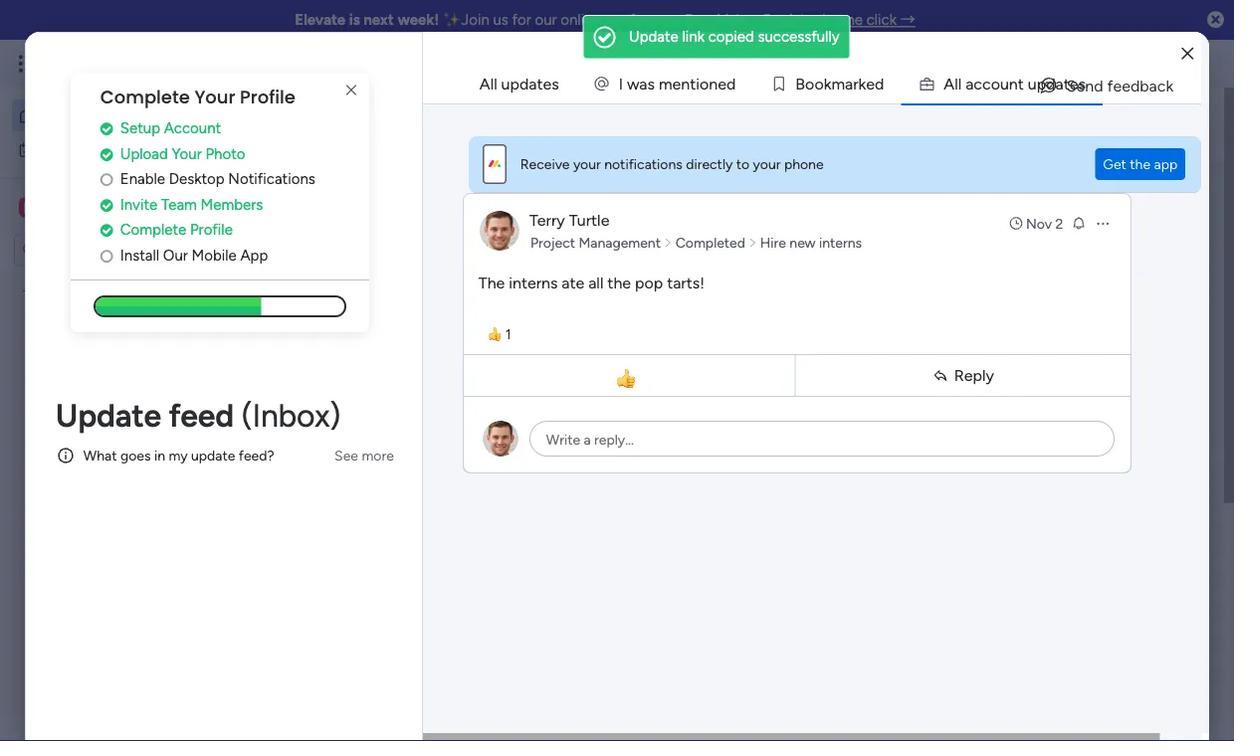 Task type: locate. For each thing, give the bounding box(es) containing it.
2 e from the left
[[718, 74, 727, 93]]

desktop up the invite team members
[[169, 170, 225, 188]]

reply
[[955, 366, 995, 385]]

select product image
[[18, 54, 38, 74]]

1 t from the left
[[690, 74, 696, 93]]

register in one click →
[[764, 11, 916, 29]]

workspaces down access
[[358, 137, 443, 156]]

notifications down upload your photo link
[[228, 170, 315, 188]]

complete down invite
[[120, 221, 186, 239]]

setup account left reminder icon
[[956, 225, 1057, 243]]

1 horizontal spatial feedback
[[1108, 76, 1174, 95]]

mobile right reply
[[1028, 352, 1073, 370]]

1 vertical spatial lottie animation element
[[0, 541, 254, 742]]

0 vertical spatial mobile
[[192, 246, 237, 264]]

t down link
[[690, 74, 696, 93]]

my
[[169, 447, 188, 464]]

turtle
[[569, 211, 610, 230]]

your for setup account link for dapulse x slim icon
[[195, 85, 235, 110]]

complete for dapulse x slim image's "install our mobile app" link
[[936, 192, 1016, 214]]

setup account link for dapulse x slim image
[[956, 223, 1205, 245]]

your
[[195, 85, 235, 110], [172, 145, 202, 163], [1020, 192, 1057, 214]]

0 vertical spatial enable
[[120, 170, 165, 188]]

project
[[531, 235, 576, 251], [47, 287, 92, 304], [362, 405, 415, 424]]

0 horizontal spatial lottie animation element
[[0, 541, 254, 742]]

1 horizontal spatial install our mobile app link
[[956, 350, 1205, 372]]

o
[[700, 74, 709, 93], [806, 74, 815, 93], [815, 74, 824, 93], [992, 74, 1001, 93]]

1 vertical spatial main
[[489, 437, 519, 454]]

main inside workspace selection element
[[46, 198, 81, 217]]

nov 2 link
[[1009, 214, 1064, 234]]

profile
[[240, 85, 296, 110], [1061, 192, 1113, 214], [190, 221, 233, 239]]

all updates link
[[464, 65, 575, 103]]

management
[[201, 52, 309, 75], [391, 437, 473, 454], [461, 670, 549, 688]]

2 horizontal spatial management
[[579, 235, 661, 251]]

1 l from the left
[[955, 74, 959, 93]]

work down home
[[66, 141, 97, 158]]

1 horizontal spatial t
[[1019, 74, 1025, 93]]

0 horizontal spatial k
[[824, 74, 832, 93]]

2 vertical spatial your
[[1020, 192, 1057, 214]]

check circle image inside invite team members link
[[100, 197, 113, 212]]

workspace inside the main workspace work management
[[445, 643, 532, 664]]

and
[[327, 137, 354, 156]]

profile up reminder icon
[[1061, 192, 1113, 214]]

project up more
[[362, 405, 415, 424]]

0 horizontal spatial setup account
[[120, 119, 221, 137]]

update
[[629, 28, 679, 46], [56, 397, 161, 435], [336, 515, 396, 536]]

visited
[[413, 203, 469, 225]]

lottie animation element
[[570, 88, 1130, 163], [0, 541, 254, 742]]

d for a l l a c c o u n t u p d a t e s
[[1047, 74, 1056, 93]]

monday work management
[[89, 52, 309, 75]]

the inside get the app "button"
[[1131, 156, 1151, 173]]

setup
[[120, 119, 160, 137], [956, 225, 996, 243]]

0 vertical spatial in
[[823, 11, 835, 29]]

write
[[547, 432, 581, 449]]

register
[[764, 11, 819, 29]]

0 vertical spatial install
[[120, 246, 159, 264]]

0 horizontal spatial install our mobile app link
[[100, 244, 369, 267]]

terry
[[530, 211, 565, 230]]

0 horizontal spatial complete your profile
[[100, 85, 296, 110]]

0 horizontal spatial enable desktop notifications link
[[100, 168, 369, 191]]

1 vertical spatial management
[[95, 287, 177, 304]]

2 horizontal spatial n
[[1010, 74, 1019, 93]]

check circle image for upload
[[100, 147, 113, 162]]

1 vertical spatial enable
[[956, 276, 1001, 294]]

project management up work management > main workspace
[[362, 405, 515, 424]]

in left one
[[823, 11, 835, 29]]

enable desktop notifications down 2
[[956, 276, 1151, 294]]

directly
[[686, 156, 733, 173]]

0 horizontal spatial your
[[395, 115, 427, 134]]

2 check circle image from the top
[[100, 197, 113, 212]]

3 check circle image from the top
[[100, 223, 113, 238]]

see plans
[[348, 55, 408, 72]]

is
[[349, 11, 360, 29]]

main right ">" on the left of the page
[[489, 437, 519, 454]]

your left 'photo'
[[172, 145, 202, 163]]

0 horizontal spatial m
[[659, 74, 673, 93]]

0 horizontal spatial (inbox)
[[241, 397, 341, 435]]

(inbox) up feed?
[[241, 397, 341, 435]]

main down my workspaces
[[402, 643, 441, 664]]

e right 'r'
[[867, 74, 875, 93]]

workspaces inside good afternoon, terry! quickly access your recent boards, inbox and workspaces
[[358, 137, 443, 156]]

0 vertical spatial setup account
[[120, 119, 221, 137]]

update left link
[[629, 28, 679, 46]]

install our mobile app
[[120, 246, 268, 264], [956, 352, 1104, 370]]

1 vertical spatial our
[[999, 352, 1024, 370]]

enable desktop notifications link up members
[[100, 168, 369, 191]]

our right reply
[[999, 352, 1024, 370]]

desktop
[[169, 170, 225, 188], [1005, 276, 1060, 294]]

2 horizontal spatial update
[[629, 28, 679, 46]]

complete down v2 user feedback image
[[936, 192, 1016, 214]]

a right write
[[584, 432, 591, 449]]

install our mobile app link
[[100, 244, 369, 267], [956, 350, 1205, 372]]

interns left ate on the left of the page
[[509, 273, 558, 292]]

0 horizontal spatial feed
[[169, 397, 234, 435]]

check circle image
[[100, 147, 113, 162], [100, 197, 113, 212], [100, 223, 113, 238]]

elevate is next week! ✨ join us for our online conference dec 14th
[[295, 11, 745, 29]]

1 horizontal spatial enable
[[956, 276, 1001, 294]]

project inside list box
[[47, 287, 92, 304]]

see left more
[[335, 447, 358, 464]]

work
[[161, 52, 197, 75], [66, 141, 97, 158], [358, 437, 388, 454], [425, 670, 457, 688]]

feed
[[169, 397, 234, 435], [400, 515, 438, 536]]

complete
[[100, 85, 190, 110], [936, 192, 1016, 214], [120, 221, 186, 239]]

0 vertical spatial see
[[348, 55, 372, 72]]

2 t from the left
[[1019, 74, 1025, 93]]

u up give feedback
[[1029, 74, 1037, 93]]

check circle image down circle o icon
[[100, 197, 113, 212]]

s right p
[[1079, 74, 1086, 93]]

register in one click → link
[[764, 11, 916, 29]]

update feed (inbox) up update
[[56, 397, 341, 435]]

main for main workspace
[[46, 198, 81, 217]]

1 horizontal spatial enable desktop notifications link
[[956, 274, 1205, 296]]

0 horizontal spatial desktop
[[169, 170, 225, 188]]

check circle image up search in workspace field
[[100, 223, 113, 238]]

3 t from the left
[[1064, 74, 1070, 93]]

my inside 'button'
[[44, 141, 63, 158]]

check circle image inside "complete profile" link
[[100, 223, 113, 238]]

account left reminder icon
[[1000, 225, 1057, 243]]

notifications down options "image"
[[1064, 276, 1151, 294]]

workspaces
[[358, 137, 443, 156], [366, 582, 464, 604]]

c
[[974, 74, 983, 93], [983, 74, 992, 93]]

s right w
[[648, 74, 655, 93]]

next
[[364, 11, 394, 29]]

option
[[0, 278, 254, 282]]

reply button
[[800, 360, 1128, 392]]

1 horizontal spatial update
[[336, 515, 396, 536]]

n left i
[[682, 74, 690, 93]]

2 vertical spatial profile
[[190, 221, 233, 239]]

project management list box
[[0, 275, 254, 582]]

profile for dapulse x slim image
[[1061, 192, 1113, 214]]

feed up update
[[169, 397, 234, 435]]

2 horizontal spatial profile
[[1061, 192, 1113, 214]]

conference
[[605, 11, 681, 29]]

1 horizontal spatial s
[[1079, 74, 1086, 93]]

1 horizontal spatial project management
[[362, 405, 515, 424]]

u up give
[[1001, 74, 1010, 93]]

0 horizontal spatial enable desktop notifications
[[120, 170, 315, 188]]

dapulse x slim image
[[339, 79, 363, 103]]

feedback inside button
[[1108, 76, 1174, 95]]

members
[[201, 195, 263, 213]]

b o o k m a r k e d
[[796, 74, 885, 93]]

feedback down give
[[984, 127, 1046, 145]]

project down search in workspace field
[[47, 287, 92, 304]]

dec
[[685, 11, 712, 29]]

project management
[[531, 235, 661, 251], [47, 287, 177, 304], [362, 405, 515, 424]]

check circle image for invite
[[100, 197, 113, 212]]

0 vertical spatial enable desktop notifications
[[120, 170, 315, 188]]

1 vertical spatial enable desktop notifications
[[956, 276, 1151, 294]]

my for my workspaces
[[336, 582, 361, 604]]

update up what
[[56, 397, 161, 435]]

my
[[44, 141, 63, 158], [336, 582, 361, 604]]

d for i w a s m e n t i o n e d
[[727, 74, 736, 93]]

o right "b"
[[815, 74, 824, 93]]

click
[[867, 11, 897, 29]]

enable desktop notifications link
[[100, 168, 369, 191], [956, 274, 1205, 296]]

a right the i
[[640, 74, 648, 93]]

1 horizontal spatial desktop
[[1005, 276, 1060, 294]]

your right receive
[[574, 156, 601, 173]]

1 horizontal spatial management
[[419, 405, 515, 424]]

0 vertical spatial app
[[240, 246, 268, 264]]

app
[[240, 246, 268, 264], [1076, 352, 1104, 370]]

enable desktop notifications link for dapulse x slim image
[[956, 274, 1205, 296]]

n left p
[[1010, 74, 1019, 93]]

terry turtle
[[530, 211, 610, 230]]

main for main workspace work management
[[402, 643, 441, 664]]

u
[[1001, 74, 1010, 93], [1029, 74, 1037, 93]]

0 vertical spatial project
[[531, 235, 576, 251]]

1 horizontal spatial n
[[709, 74, 718, 93]]

complete your profile up the nov
[[936, 192, 1113, 214]]

Search in workspace field
[[42, 239, 166, 262]]

o down link
[[700, 74, 709, 93]]

update feed (inbox)
[[56, 397, 341, 435], [336, 515, 502, 536]]

tab list
[[463, 64, 1202, 104]]

your inside good afternoon, terry! quickly access your recent boards, inbox and workspaces
[[395, 115, 427, 134]]

2 u from the left
[[1029, 74, 1037, 93]]

management up work management > main workspace
[[419, 405, 515, 424]]

m for e
[[659, 74, 673, 93]]

o left 'r'
[[806, 74, 815, 93]]

workspaces up the main workspace work management
[[366, 582, 464, 604]]

online
[[561, 11, 601, 29]]

see up dapulse x slim icon
[[348, 55, 372, 72]]

1 vertical spatial check circle image
[[100, 197, 113, 212]]

1 button
[[480, 323, 519, 347]]

0 vertical spatial workspace
[[85, 198, 163, 217]]

setup account link
[[100, 117, 369, 140], [956, 223, 1205, 245]]

0 vertical spatial feedback
[[1108, 76, 1174, 95]]

2 vertical spatial check circle image
[[100, 223, 113, 238]]

2 vertical spatial workspace
[[445, 643, 532, 664]]

check circle image inside upload your photo link
[[100, 147, 113, 162]]

0 horizontal spatial d
[[727, 74, 736, 93]]

0 horizontal spatial my
[[44, 141, 63, 158]]

complete your profile for dapulse x slim image
[[936, 192, 1113, 214]]

d right 'r'
[[875, 74, 885, 93]]

t right p
[[1064, 74, 1070, 93]]

check circle image up circle o icon
[[100, 147, 113, 162]]

good afternoon, terry! quickly access your recent boards, inbox and workspaces
[[284, 95, 534, 156]]

desktop down 'nov 2' link
[[1005, 276, 1060, 294]]

give
[[984, 105, 1014, 122]]

1 vertical spatial (inbox)
[[442, 515, 502, 536]]

public board image
[[333, 403, 355, 425]]

complete your profile for dapulse x slim icon
[[100, 85, 296, 110]]

1 check circle image from the top
[[100, 147, 113, 162]]

1 horizontal spatial your
[[574, 156, 601, 173]]

n right i
[[709, 74, 718, 93]]

o up give
[[992, 74, 1001, 93]]

e
[[673, 74, 682, 93], [718, 74, 727, 93], [867, 74, 875, 93], [1070, 74, 1079, 93]]

0 horizontal spatial mobile
[[192, 246, 237, 264]]

work right component image
[[358, 437, 388, 454]]

1 vertical spatial account
[[1000, 225, 1057, 243]]

v2 user feedback image
[[961, 114, 976, 136]]

0 vertical spatial complete your profile
[[100, 85, 296, 110]]

our
[[535, 11, 557, 29]]

1 vertical spatial feedback
[[984, 127, 1046, 145]]

d right i
[[727, 74, 736, 93]]

in left my
[[154, 447, 165, 464]]

4 e from the left
[[1070, 74, 1079, 93]]

feedback up quick search button
[[1108, 76, 1174, 95]]

check circle image for complete
[[100, 223, 113, 238]]

1 horizontal spatial project
[[362, 405, 415, 424]]

work down my workspaces
[[425, 670, 457, 688]]

1 vertical spatial workspace
[[522, 437, 590, 454]]

2 horizontal spatial d
[[1047, 74, 1056, 93]]

profile down the invite team members
[[190, 221, 233, 239]]

3 d from the left
[[1047, 74, 1056, 93]]

(inbox) down work management > main workspace
[[442, 515, 502, 536]]

update down see more
[[336, 515, 396, 536]]

invite
[[120, 195, 158, 213]]

account
[[164, 119, 221, 137], [1000, 225, 1057, 243]]

1 vertical spatial project
[[47, 287, 92, 304]]

reminder image
[[1072, 215, 1088, 231]]

project down terry
[[531, 235, 576, 251]]

management down circle o image
[[95, 287, 177, 304]]

1 vertical spatial my
[[336, 582, 361, 604]]

your right to
[[753, 156, 781, 173]]

0 vertical spatial install our mobile app
[[120, 246, 268, 264]]

mobile down "complete profile" link
[[192, 246, 237, 264]]

1 vertical spatial setup
[[956, 225, 996, 243]]

1 s from the left
[[648, 74, 655, 93]]

close image
[[1182, 47, 1194, 61]]

a l l a c c o u n t u p d a t e s
[[944, 74, 1086, 93]]

1 vertical spatial see
[[335, 447, 358, 464]]

0 vertical spatial complete
[[100, 85, 190, 110]]

profile up quickly
[[240, 85, 296, 110]]

0 horizontal spatial management
[[95, 287, 177, 304]]

d left send
[[1047, 74, 1056, 93]]

setup up upload
[[120, 119, 160, 137]]

management down turtle
[[579, 235, 661, 251]]

1 horizontal spatial notifications
[[1064, 276, 1151, 294]]

1 vertical spatial management
[[391, 437, 473, 454]]

goes
[[120, 447, 151, 464]]

work management > main workspace
[[358, 437, 590, 454]]

our down complete profile
[[163, 246, 188, 264]]

see for see plans
[[348, 55, 372, 72]]

all
[[589, 273, 604, 292]]

0 horizontal spatial feedback
[[984, 127, 1046, 145]]

i w a s m e n t i o n e d
[[619, 74, 736, 93]]

work right monday
[[161, 52, 197, 75]]

slider arrow image
[[664, 233, 673, 253]]

0 horizontal spatial our
[[163, 246, 188, 264]]

my work button
[[12, 134, 214, 166]]

install our mobile app link for dapulse x slim icon
[[100, 244, 369, 267]]

work inside 'button'
[[66, 141, 97, 158]]

main inside the main workspace work management
[[402, 643, 441, 664]]

2 o from the left
[[806, 74, 815, 93]]

0 vertical spatial interns
[[820, 235, 862, 251]]

reply...
[[595, 432, 634, 449]]

1 horizontal spatial install
[[956, 352, 995, 370]]

the right all
[[608, 273, 631, 292]]

remove from favorites image
[[564, 404, 584, 424]]

c right a
[[974, 74, 983, 93]]

project management down circle o image
[[47, 287, 177, 304]]

new
[[790, 235, 816, 251]]

✨
[[443, 11, 458, 29]]

1 horizontal spatial d
[[875, 74, 885, 93]]

1 horizontal spatial mobile
[[1028, 352, 1073, 370]]

m left i
[[659, 74, 673, 93]]

1 o from the left
[[700, 74, 709, 93]]

(inbox)
[[241, 397, 341, 435], [442, 515, 502, 536]]

0 vertical spatial update
[[629, 28, 679, 46]]

main right the workspace icon
[[46, 198, 81, 217]]

1 vertical spatial notifications
[[1064, 276, 1151, 294]]

complete your profile down monday work management
[[100, 85, 296, 110]]

2 vertical spatial project management
[[362, 405, 515, 424]]

install
[[120, 246, 159, 264], [956, 352, 995, 370]]

your up the nov
[[1020, 192, 1057, 214]]

the right get
[[1131, 156, 1151, 173]]

0 horizontal spatial n
[[682, 74, 690, 93]]

3 o from the left
[[815, 74, 824, 93]]

your down monday work management
[[195, 85, 235, 110]]

options image
[[1096, 216, 1112, 232]]

0 horizontal spatial enable
[[120, 170, 165, 188]]

e right p
[[1070, 74, 1079, 93]]

us
[[493, 11, 509, 29]]

project management down turtle
[[531, 235, 661, 251]]

1 m from the left
[[659, 74, 673, 93]]

setup left 'nov 2' link
[[956, 225, 996, 243]]

hire new interns
[[761, 235, 862, 251]]

your
[[395, 115, 427, 134], [574, 156, 601, 173], [753, 156, 781, 173]]

1 vertical spatial app
[[1076, 352, 1104, 370]]

1 horizontal spatial interns
[[820, 235, 862, 251]]

profile inside "complete profile" link
[[190, 221, 233, 239]]

update feed (inbox) up my workspaces
[[336, 515, 502, 536]]

1 d from the left
[[727, 74, 736, 93]]

get
[[1104, 156, 1127, 173]]

complete down monday
[[100, 85, 190, 110]]

your down "terry!"
[[395, 115, 427, 134]]

1 horizontal spatial main
[[402, 643, 441, 664]]

invite team members
[[120, 195, 263, 213]]

enable down upload
[[120, 170, 165, 188]]

c up give
[[983, 74, 992, 93]]

0 vertical spatial management
[[579, 235, 661, 251]]

2 m from the left
[[832, 74, 846, 93]]

project management link
[[528, 233, 664, 253]]

1 vertical spatial profile
[[1061, 192, 1113, 214]]

0 vertical spatial the
[[1131, 156, 1151, 173]]

setup account up upload your photo
[[120, 119, 221, 137]]

send
[[1067, 76, 1104, 95]]

account up upload your photo
[[164, 119, 221, 137]]

enable desktop notifications link down reminder icon
[[956, 274, 1205, 296]]

e right i
[[718, 74, 727, 93]]

1 u from the left
[[1001, 74, 1010, 93]]

0 vertical spatial account
[[164, 119, 221, 137]]

m left 'r'
[[832, 74, 846, 93]]

1 vertical spatial install our mobile app link
[[956, 350, 1205, 372]]

0 horizontal spatial u
[[1001, 74, 1010, 93]]

1 vertical spatial complete
[[936, 192, 1016, 214]]

elevate
[[295, 11, 346, 29]]

enable desktop notifications down 'photo'
[[120, 170, 315, 188]]

feed up my workspaces
[[400, 515, 438, 536]]

e left i
[[673, 74, 682, 93]]

3 n from the left
[[1010, 74, 1019, 93]]



Task type: describe. For each thing, give the bounding box(es) containing it.
what goes in my update feed?
[[83, 447, 274, 464]]

app
[[1155, 156, 1178, 173]]

w
[[627, 74, 640, 93]]

a
[[944, 74, 955, 93]]

dapulse x slim image
[[1175, 184, 1199, 208]]

see for see more
[[335, 447, 358, 464]]

workspace image
[[19, 197, 39, 219]]

complete profile link
[[100, 219, 369, 241]]

terry turtle image
[[1179, 48, 1211, 80]]

copied
[[709, 28, 755, 46]]

management inside list box
[[95, 287, 177, 304]]

i
[[696, 74, 700, 93]]

1 k from the left
[[824, 74, 832, 93]]

slider arrow image
[[749, 233, 758, 253]]

one
[[838, 11, 863, 29]]

feedback for send
[[1108, 76, 1174, 95]]

project management inside list box
[[47, 287, 177, 304]]

0 horizontal spatial update
[[56, 397, 161, 435]]

good
[[284, 95, 319, 112]]

v2 bolt switch image
[[1082, 114, 1093, 136]]

1 horizontal spatial setup account
[[956, 225, 1057, 243]]

hire
[[761, 235, 787, 251]]

2 d from the left
[[875, 74, 885, 93]]

m for a
[[832, 74, 846, 93]]

setup account link for dapulse x slim icon
[[100, 117, 369, 140]]

0 horizontal spatial install our mobile app
[[120, 246, 268, 264]]

updates
[[502, 74, 559, 93]]

team
[[161, 195, 197, 213]]

1 e from the left
[[673, 74, 682, 93]]

invite team members link
[[100, 194, 369, 216]]

ate
[[562, 273, 585, 292]]

0 vertical spatial management
[[201, 52, 309, 75]]

join
[[462, 11, 490, 29]]

1 vertical spatial install our mobile app
[[956, 352, 1104, 370]]

2 horizontal spatial project management
[[531, 235, 661, 251]]

2 n from the left
[[709, 74, 718, 93]]

for
[[512, 11, 532, 29]]

my work
[[44, 141, 97, 158]]

photo
[[206, 145, 245, 163]]

update for update feed (inbox)
[[336, 515, 396, 536]]

access
[[342, 115, 391, 134]]

feed?
[[239, 447, 274, 464]]

workspace selection element
[[19, 196, 166, 222]]

1 vertical spatial desktop
[[1005, 276, 1060, 294]]

0 vertical spatial feed
[[169, 397, 234, 435]]

successfully
[[758, 28, 840, 46]]

nov
[[1027, 215, 1053, 232]]

complete profile
[[120, 221, 233, 239]]

get the app button
[[1096, 148, 1186, 180]]

circle o image
[[100, 248, 113, 263]]

0 horizontal spatial in
[[154, 447, 165, 464]]

home button
[[12, 100, 214, 131]]

circle o image
[[100, 172, 113, 187]]

terry turtle link
[[530, 211, 610, 230]]

0 horizontal spatial setup
[[120, 119, 160, 137]]

tarts!
[[667, 273, 705, 292]]

1 vertical spatial the
[[608, 273, 631, 292]]

see plans button
[[321, 49, 417, 79]]

4 o from the left
[[992, 74, 1001, 93]]

completed link
[[673, 233, 749, 253]]

nov 2
[[1027, 215, 1064, 232]]

plans
[[375, 55, 408, 72]]

your for setup account link corresponding to dapulse x slim image
[[1020, 192, 1057, 214]]

recently visited
[[336, 203, 469, 225]]

2 horizontal spatial main
[[489, 437, 519, 454]]

0 horizontal spatial app
[[240, 246, 268, 264]]

upload your photo link
[[100, 143, 369, 165]]

update link copied successfully
[[629, 28, 840, 46]]

0 vertical spatial our
[[163, 246, 188, 264]]

more
[[362, 447, 394, 464]]

recent
[[431, 115, 478, 134]]

m
[[23, 199, 35, 216]]

0 vertical spatial desktop
[[169, 170, 225, 188]]

0 vertical spatial (inbox)
[[241, 397, 341, 435]]

quickly
[[284, 115, 338, 134]]

a right a
[[966, 74, 974, 93]]

a right p
[[1056, 74, 1064, 93]]

templates image image
[[924, 470, 1187, 607]]

work inside the main workspace work management
[[425, 670, 457, 688]]

boards,
[[481, 115, 534, 134]]

1 vertical spatial update feed (inbox)
[[336, 515, 502, 536]]

1 horizontal spatial (inbox)
[[442, 515, 502, 536]]

workspace for main workspace work management
[[445, 643, 532, 664]]

pop
[[635, 273, 663, 292]]

main workspace work management
[[402, 643, 549, 688]]

the interns ate all the pop tarts!
[[479, 273, 705, 292]]

hire new interns link
[[758, 233, 865, 253]]

send feedback button
[[1031, 70, 1182, 102]]

enable desktop notifications link for dapulse x slim icon
[[100, 168, 369, 191]]

receive
[[521, 156, 570, 173]]

check circle image
[[100, 121, 113, 136]]

2 horizontal spatial project
[[531, 235, 576, 251]]

1 horizontal spatial our
[[999, 352, 1024, 370]]

1 horizontal spatial setup
[[956, 225, 996, 243]]

inbox
[[284, 137, 323, 156]]

see more
[[335, 447, 394, 464]]

1 n from the left
[[682, 74, 690, 93]]

send feedback
[[1067, 76, 1174, 95]]

2 vertical spatial project
[[362, 405, 415, 424]]

1 vertical spatial install
[[956, 352, 995, 370]]

tab list containing all updates
[[463, 64, 1202, 104]]

complete for dapulse x slim icon's "install our mobile app" link
[[100, 85, 190, 110]]

r
[[854, 74, 859, 93]]

your for directly
[[753, 156, 781, 173]]

quick search
[[1098, 116, 1193, 134]]

lottie animation image
[[0, 541, 254, 742]]

home
[[46, 107, 84, 124]]

→
[[901, 11, 916, 29]]

1 vertical spatial your
[[172, 145, 202, 163]]

0 horizontal spatial install
[[120, 246, 159, 264]]

2
[[1056, 215, 1064, 232]]

1 vertical spatial workspaces
[[366, 582, 464, 604]]

1
[[506, 326, 511, 343]]

0 vertical spatial update feed (inbox)
[[56, 397, 341, 435]]

your for quickly
[[395, 115, 427, 134]]

receive your notifications directly to your phone
[[521, 156, 824, 173]]

quick
[[1098, 116, 1140, 134]]

my for my work
[[44, 141, 63, 158]]

2 c from the left
[[983, 74, 992, 93]]

get the app
[[1104, 156, 1178, 173]]

phone
[[785, 156, 824, 173]]

all updates
[[480, 74, 559, 93]]

1 horizontal spatial feed
[[400, 515, 438, 536]]

2 s from the left
[[1079, 74, 1086, 93]]

0 horizontal spatial notifications
[[228, 170, 315, 188]]

1 vertical spatial interns
[[509, 273, 558, 292]]

check image
[[594, 26, 616, 48]]

see more button
[[327, 440, 402, 472]]

main workspace
[[46, 198, 163, 217]]

profile for dapulse x slim icon
[[240, 85, 296, 110]]

2 l from the left
[[959, 74, 962, 93]]

upload
[[120, 145, 168, 163]]

give feedback
[[984, 105, 1046, 145]]

1 horizontal spatial in
[[823, 11, 835, 29]]

workspace for main workspace
[[85, 198, 163, 217]]

update for update link copied successfully
[[629, 28, 679, 46]]

install our mobile app link for dapulse x slim image
[[956, 350, 1205, 372]]

feedback for give
[[984, 127, 1046, 145]]

2 k from the left
[[859, 74, 867, 93]]

update
[[191, 447, 235, 464]]

3 e from the left
[[867, 74, 875, 93]]

completed
[[676, 235, 746, 251]]

terry!
[[390, 95, 426, 112]]

2 vertical spatial complete
[[120, 221, 186, 239]]

management inside the main workspace work management
[[461, 670, 549, 688]]

a right "b"
[[846, 74, 854, 93]]

1 c from the left
[[974, 74, 983, 93]]

p
[[1037, 74, 1047, 93]]

link
[[683, 28, 705, 46]]

0 vertical spatial lottie animation element
[[570, 88, 1130, 163]]

week!
[[398, 11, 439, 29]]

component image
[[333, 435, 351, 453]]

all
[[480, 74, 498, 93]]



Task type: vqa. For each thing, say whether or not it's contained in the screenshot.
feedback
yes



